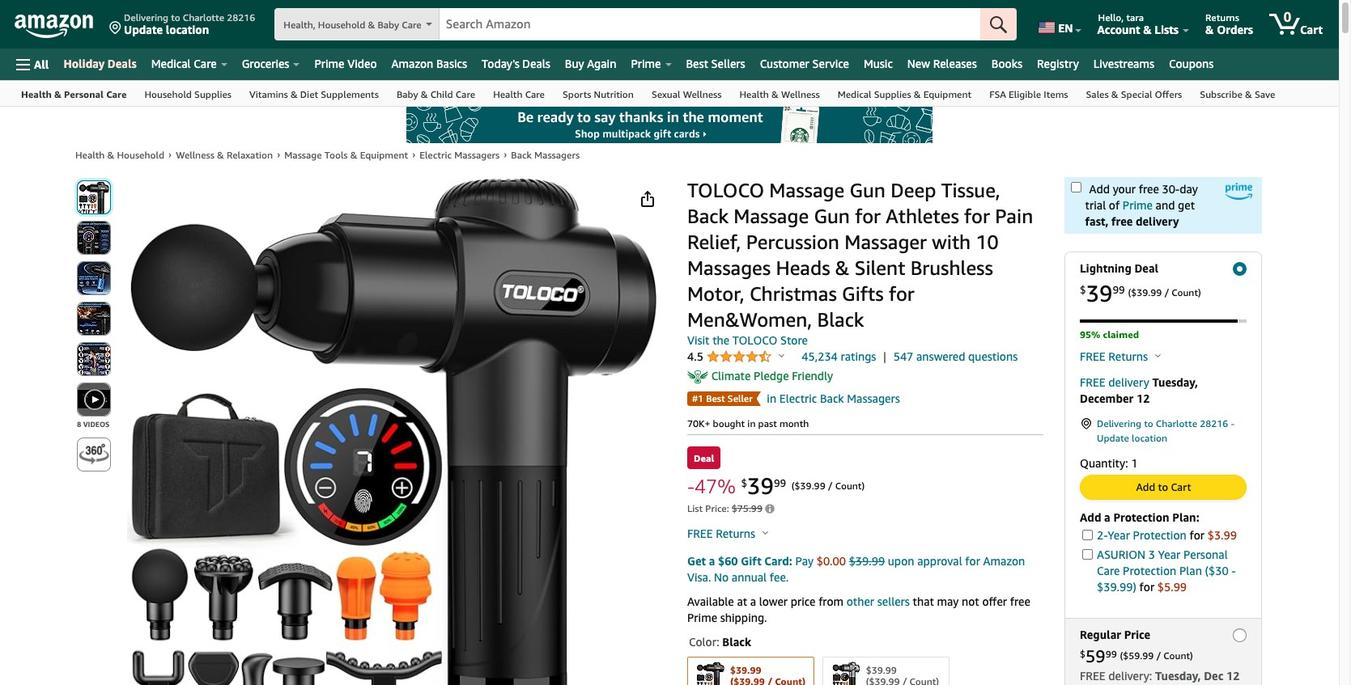 Task type: describe. For each thing, give the bounding box(es) containing it.
year inside asurion 3 year personal care protection plan ($30 - $39.99)
[[1159, 548, 1181, 562]]

& right tools
[[350, 149, 358, 161]]

/ for 59
[[1157, 650, 1161, 663]]

sellers
[[878, 595, 910, 609]]

$39.99 right carbon image
[[866, 665, 897, 677]]

$0.00
[[817, 555, 846, 569]]

$ 39 99 ( $39.99 / count)
[[1080, 280, 1202, 307]]

sellers
[[712, 57, 746, 70]]

customer service link
[[753, 53, 857, 75]]

health for health & wellness
[[740, 88, 769, 100]]

4.5 button
[[688, 350, 784, 365]]

supplies for medical
[[874, 88, 912, 100]]

1 vertical spatial massage
[[770, 179, 845, 202]]

holiday
[[64, 57, 105, 70]]

delivering to charlotte 28216 - update location
[[1097, 418, 1235, 445]]

& down "health & personal care"
[[107, 149, 114, 161]]

free returns for the bottommost popover icon
[[688, 527, 759, 541]]

prime down your
[[1123, 198, 1153, 212]]

add for a
[[1080, 511, 1102, 525]]

customer service
[[760, 57, 850, 70]]

releases
[[934, 57, 977, 70]]

that may not offer free prime shipping.
[[688, 595, 1031, 625]]

navigation navigation
[[0, 0, 1352, 686]]

- inside -47% $ 39 99 ( $39.99 / count)
[[688, 475, 695, 498]]

gift
[[741, 555, 762, 569]]

your
[[1113, 182, 1136, 196]]

color:
[[689, 636, 720, 650]]

3
[[1149, 548, 1156, 562]]

to for update
[[1144, 418, 1154, 430]]

trial
[[1086, 198, 1106, 212]]

health, household & baby care
[[284, 19, 422, 31]]

1 vertical spatial best
[[706, 393, 725, 405]]

Health, Household & Baby Care search field
[[275, 8, 1017, 42]]

massager
[[845, 231, 927, 253]]

45,234
[[802, 350, 838, 364]]

health & wellness
[[740, 88, 820, 100]]

health for health & personal care
[[21, 88, 52, 100]]

- inside asurion 3 year personal care protection plan ($30 - $39.99)
[[1232, 564, 1236, 578]]

option group containing $39.99
[[683, 655, 1044, 686]]

regular
[[1080, 628, 1122, 642]]

again
[[587, 57, 617, 70]]

vitamins
[[249, 88, 288, 100]]

child
[[431, 88, 453, 100]]

for down tissue,
[[965, 205, 990, 228]]

count) for 39
[[835, 480, 865, 492]]

prime inside that may not offer free prime shipping.
[[688, 612, 718, 625]]

$59.99
[[1123, 650, 1154, 663]]

99 for 59
[[1106, 649, 1117, 661]]

cart inside quantity: 1 add to cart
[[1171, 481, 1192, 494]]

8 videos
[[77, 420, 110, 429]]

sales
[[1086, 88, 1109, 100]]

free returns for the right popover icon
[[1080, 350, 1151, 364]]

sports
[[563, 88, 592, 100]]

2 › from the left
[[277, 148, 280, 160]]

not
[[962, 595, 980, 609]]

nutrition
[[594, 88, 634, 100]]

hello,
[[1099, 11, 1124, 23]]

get
[[688, 555, 706, 569]]

& inside 'search box'
[[368, 19, 375, 31]]

livestreams link
[[1087, 53, 1162, 75]]

2 vertical spatial massage
[[734, 205, 809, 228]]

tara
[[1127, 11, 1144, 23]]

28216 for -
[[1200, 418, 1229, 430]]

& down customer
[[772, 88, 779, 100]]

amazon image
[[15, 15, 93, 39]]

99 inside $ 39 99 ( $39.99 / count)
[[1113, 284, 1125, 297]]

protection inside asurion 3 year personal care protection plan ($30 - $39.99)
[[1123, 564, 1177, 578]]

fsa eligible items
[[990, 88, 1069, 100]]

& inside "returns & orders"
[[1206, 23, 1214, 36]]

health & personal care link
[[12, 81, 136, 106]]

price
[[791, 595, 816, 609]]

2 horizontal spatial massagers
[[847, 392, 900, 406]]

prime up the sexual
[[631, 57, 661, 70]]

tuesday, inside tuesday, december 12
[[1153, 376, 1199, 390]]

& left diet
[[291, 88, 298, 100]]

livestreams
[[1094, 57, 1155, 70]]

to for location
[[171, 11, 180, 23]]

1 vertical spatial 39
[[748, 473, 774, 500]]

best sellers
[[686, 57, 746, 70]]

subscribe & save
[[1200, 88, 1276, 100]]

0 horizontal spatial massagers
[[454, 149, 500, 161]]

1 horizontal spatial popover image
[[1156, 354, 1161, 358]]

care inside medical care link
[[194, 57, 217, 70]]

holiday deals link
[[56, 53, 144, 75]]

buy again link
[[558, 53, 624, 75]]

medical for medical supplies & equipment
[[838, 88, 872, 100]]

10
[[976, 231, 999, 253]]

prime left video on the left of page
[[315, 57, 345, 70]]

1 vertical spatial toloco
[[733, 334, 778, 347]]

tuesday, december 12
[[1080, 376, 1199, 406]]

coupons link
[[1162, 53, 1222, 75]]

1 vertical spatial free returns button
[[688, 527, 769, 543]]

1 horizontal spatial prime link
[[1123, 198, 1153, 212]]

store
[[781, 334, 808, 347]]

new releases
[[908, 57, 977, 70]]

health,
[[284, 19, 316, 31]]

care inside health care link
[[525, 88, 545, 100]]

0 vertical spatial toloco
[[688, 179, 765, 202]]

2 vertical spatial back
[[820, 392, 844, 406]]

care inside asurion 3 year personal care protection plan ($30 - $39.99)
[[1097, 564, 1120, 578]]

learn more about amazon pricing and savings image
[[765, 504, 775, 516]]

vitamins & diet supplements link
[[241, 81, 388, 106]]

sales & special offers link
[[1078, 81, 1192, 106]]

toloco massage gun deep tissue, back massage gun for athletes for pain relief, percussion massager with 10 massages heads &amp; silent brushless motor, christmas gifts for men&amp;women, black image
[[127, 177, 657, 686]]

household inside 'search box'
[[318, 19, 366, 31]]

2 vertical spatial returns
[[716, 527, 756, 541]]

for down plan:
[[1190, 529, 1205, 543]]

list price: $75.99
[[688, 503, 763, 515]]

0 horizontal spatial prime link
[[624, 53, 679, 75]]

2 vertical spatial a
[[751, 595, 757, 609]]

returns inside "returns & orders"
[[1206, 11, 1240, 23]]

1 vertical spatial popover image
[[763, 531, 769, 536]]

questions
[[969, 350, 1018, 364]]

3 › from the left
[[412, 148, 416, 160]]

547 answered questions link
[[894, 349, 1018, 365]]

prime video link
[[307, 53, 384, 75]]

offers
[[1155, 88, 1183, 100]]

delivering for location
[[124, 11, 168, 23]]

climate pledge friendly image
[[688, 370, 709, 385]]

( for 39
[[792, 480, 795, 492]]

music link
[[857, 53, 900, 75]]

1 horizontal spatial massagers
[[535, 149, 580, 161]]

plan
[[1180, 564, 1203, 578]]

buy again
[[565, 57, 617, 70]]

save
[[1255, 88, 1276, 100]]

baby inside 'search box'
[[378, 19, 399, 31]]

95% claimed
[[1080, 329, 1139, 341]]

& left lists
[[1144, 23, 1152, 36]]

tools
[[325, 149, 348, 161]]

plan:
[[1173, 511, 1200, 525]]

cart inside navigation navigation
[[1301, 23, 1323, 36]]

day
[[1180, 182, 1199, 196]]

household inside the health & household › wellness & relaxation › massage tools & equipment › electric massagers › back massagers
[[117, 149, 164, 161]]

charlotte for update
[[1156, 418, 1198, 430]]

special
[[1121, 88, 1153, 100]]

charlotte for location
[[183, 11, 224, 23]]

protection for a
[[1114, 511, 1170, 525]]

claimed
[[1103, 329, 1139, 341]]

1 vertical spatial returns
[[1109, 350, 1148, 364]]

baby & child care
[[397, 88, 475, 100]]

1 vertical spatial gun
[[814, 205, 850, 228]]

available
[[688, 595, 734, 609]]

delivery:
[[1109, 670, 1153, 684]]

$39.99 left upon
[[849, 555, 885, 569]]

deals for today's deals
[[523, 57, 551, 70]]

electric inside the health & household › wellness & relaxation › massage tools & equipment › electric massagers › back massagers
[[420, 149, 452, 161]]

fsa
[[990, 88, 1007, 100]]

free for bottom the free returns button
[[688, 527, 713, 541]]

basics
[[436, 57, 467, 70]]

health care link
[[484, 81, 554, 106]]

relaxation
[[227, 149, 273, 161]]

0 vertical spatial year
[[1108, 529, 1130, 543]]

update inside the delivering to charlotte 28216 - update location
[[1097, 432, 1130, 445]]

offer
[[983, 595, 1007, 609]]

& right sales
[[1112, 88, 1119, 100]]

$39.99)
[[1097, 581, 1137, 594]]

for up massager
[[855, 205, 881, 228]]

( for 59
[[1120, 650, 1123, 663]]

8
[[77, 420, 81, 429]]

month
[[780, 418, 809, 430]]

electric massagers link
[[420, 149, 500, 161]]

upon approval for amazon visa. no annual fee.
[[688, 555, 1026, 585]]

deals for holiday deals
[[108, 57, 137, 70]]



Task type: locate. For each thing, give the bounding box(es) containing it.
a up 2-
[[1105, 511, 1111, 525]]

diet
[[300, 88, 318, 100]]

0 vertical spatial charlotte
[[183, 11, 224, 23]]

2 vertical spatial to
[[1159, 481, 1169, 494]]

1 vertical spatial count)
[[835, 480, 865, 492]]

back down friendly
[[820, 392, 844, 406]]

1 horizontal spatial deal
[[1135, 262, 1159, 275]]

99 inside 'regular price $ 59 99 ( $59.99 / count) free delivery: tuesday, dec 12'
[[1106, 649, 1117, 661]]

location up 1
[[1132, 432, 1168, 445]]

electric
[[420, 149, 452, 161], [780, 392, 817, 406]]

massagers down |
[[847, 392, 900, 406]]

deal up 47%
[[694, 453, 715, 465]]

0 vertical spatial location
[[166, 23, 209, 36]]

$39.99
[[1131, 287, 1162, 299], [795, 480, 826, 492], [849, 555, 885, 569], [730, 665, 762, 677], [866, 665, 897, 677]]

wellness
[[683, 88, 722, 100], [781, 88, 820, 100], [176, 149, 215, 161]]

(
[[1128, 287, 1131, 299], [792, 480, 795, 492], [1120, 650, 1123, 663]]

0 vertical spatial update
[[124, 23, 163, 36]]

1 vertical spatial year
[[1159, 548, 1181, 562]]

pledge
[[754, 369, 789, 383]]

free inside 'regular price $ 59 99 ( $59.99 / count) free delivery: tuesday, dec 12'
[[1080, 670, 1106, 684]]

tissue,
[[942, 179, 1001, 202]]

free for the topmost the free returns button
[[1080, 350, 1106, 364]]

cart up plan:
[[1171, 481, 1192, 494]]

popover image down "learn more about amazon pricing and savings" image
[[763, 531, 769, 536]]

1 › from the left
[[169, 148, 172, 160]]

personal down holiday on the top left
[[64, 88, 104, 100]]

& left orders
[[1206, 23, 1214, 36]]

1 vertical spatial to
[[1144, 418, 1154, 430]]

massage inside the health & household › wellness & relaxation › massage tools & equipment › electric massagers › back massagers
[[284, 149, 322, 161]]

1 horizontal spatial medical
[[838, 88, 872, 100]]

0 horizontal spatial electric
[[420, 149, 452, 161]]

1 vertical spatial location
[[1132, 432, 1168, 445]]

location inside the 'delivering to charlotte 28216 update location'
[[166, 23, 209, 36]]

45,234 ratings link
[[802, 350, 877, 364]]

to inside the delivering to charlotte 28216 - update location
[[1144, 418, 1154, 430]]

1 vertical spatial black
[[723, 636, 752, 650]]

$39.99 button down that may not offer free prime shipping. on the bottom of the page
[[824, 659, 949, 686]]

free for free delivery link
[[1080, 376, 1106, 390]]

99 for 39
[[774, 477, 786, 490]]

vitamins & diet supplements
[[249, 88, 379, 100]]

$ inside 'regular price $ 59 99 ( $59.99 / count) free delivery: tuesday, dec 12'
[[1080, 649, 1086, 661]]

count) inside 'regular price $ 59 99 ( $59.99 / count) free delivery: tuesday, dec 12'
[[1164, 650, 1194, 663]]

all button
[[9, 49, 56, 80]]

#1
[[692, 393, 704, 405]]

a right at
[[751, 595, 757, 609]]

4 › from the left
[[504, 148, 507, 160]]

popover image
[[1156, 354, 1161, 358], [763, 531, 769, 536]]

delivering inside the delivering to charlotte 28216 - update location
[[1097, 418, 1142, 430]]

0 horizontal spatial returns
[[716, 527, 756, 541]]

0 vertical spatial $
[[1080, 284, 1087, 297]]

gifts
[[842, 283, 884, 305]]

2 horizontal spatial (
[[1128, 287, 1131, 299]]

household down 'medical care'
[[144, 88, 192, 100]]

0 vertical spatial delivering
[[124, 11, 168, 23]]

0 vertical spatial 28216
[[227, 11, 255, 23]]

wellness inside the health & wellness link
[[781, 88, 820, 100]]

& left relaxation
[[217, 149, 224, 161]]

-
[[1231, 418, 1235, 430], [688, 475, 695, 498], [1232, 564, 1236, 578]]

wellness inside sexual wellness link
[[683, 88, 722, 100]]

answered
[[917, 350, 966, 364]]

0 vertical spatial gun
[[850, 179, 886, 202]]

2 supplies from the left
[[874, 88, 912, 100]]

free down 95%
[[1080, 350, 1106, 364]]

delivering to charlotte 28216 - update location link
[[1080, 417, 1247, 446]]

health & household link
[[75, 149, 164, 161]]

12 inside tuesday, december 12
[[1137, 392, 1150, 406]]

subscribe
[[1200, 88, 1243, 100]]

to inside quantity: 1 add to cart
[[1159, 481, 1169, 494]]

equipment inside navigation navigation
[[924, 88, 972, 100]]

39 up "learn more about amazon pricing and savings" image
[[748, 473, 774, 500]]

baby
[[378, 19, 399, 31], [397, 88, 418, 100]]

protection for year
[[1133, 529, 1187, 543]]

0 vertical spatial free returns
[[1080, 350, 1151, 364]]

cart right 0
[[1301, 23, 1323, 36]]

free inside that may not offer free prime shipping.
[[1010, 595, 1031, 609]]

0 horizontal spatial deals
[[108, 57, 137, 70]]

amazon prime logo image
[[1226, 183, 1253, 200]]

deal
[[1135, 262, 1159, 275], [694, 453, 715, 465]]

1 vertical spatial free returns
[[688, 527, 759, 541]]

regular price $ 59 99 ( $59.99 / count) free delivery: tuesday, dec 12
[[1080, 628, 1240, 684]]

tuesday, inside 'regular price $ 59 99 ( $59.99 / count) free delivery: tuesday, dec 12'
[[1156, 670, 1201, 684]]

99 down lightning deal
[[1113, 284, 1125, 297]]

0 vertical spatial deal
[[1135, 262, 1159, 275]]

0 horizontal spatial deal
[[694, 453, 715, 465]]

household up prime video
[[318, 19, 366, 31]]

health down "health & personal care"
[[75, 149, 105, 161]]

1 vertical spatial in
[[748, 418, 756, 430]]

sexual wellness
[[652, 88, 722, 100]]

to up add a protection plan: heading
[[1159, 481, 1169, 494]]

personal inside navigation navigation
[[64, 88, 104, 100]]

delivering inside the 'delivering to charlotte 28216 update location'
[[124, 11, 168, 23]]

1 horizontal spatial electric
[[780, 392, 817, 406]]

› right health & household link
[[169, 148, 172, 160]]

health inside 'link'
[[21, 88, 52, 100]]

1 vertical spatial $
[[741, 477, 748, 490]]

lightning deal
[[1080, 262, 1159, 275]]

wellness inside the health & household › wellness & relaxation › massage tools & equipment › electric massagers › back massagers
[[176, 149, 215, 161]]

0 vertical spatial /
[[1165, 287, 1170, 299]]

and get fast, free delivery
[[1086, 198, 1195, 228]]

for
[[855, 205, 881, 228], [965, 205, 990, 228], [889, 283, 915, 305], [1190, 529, 1205, 543], [966, 555, 981, 569], [1140, 581, 1155, 594]]

music
[[864, 57, 893, 70]]

0 horizontal spatial location
[[166, 23, 209, 36]]

in down pledge
[[767, 392, 777, 406]]

baby & child care link
[[388, 81, 484, 106]]

2 $39.99 button from the left
[[824, 659, 949, 686]]

amazon up baby & child care "link"
[[392, 57, 433, 70]]

christmas
[[750, 283, 837, 305]]

protection up 2-year protection link at the bottom of page
[[1114, 511, 1170, 525]]

2 vertical spatial count)
[[1164, 650, 1194, 663]]

update
[[124, 23, 163, 36], [1097, 432, 1130, 445]]

0 vertical spatial tuesday,
[[1153, 376, 1199, 390]]

1 horizontal spatial back
[[688, 205, 729, 228]]

charlotte inside the delivering to charlotte 28216 - update location
[[1156, 418, 1198, 430]]

$39.99 right black icon
[[730, 665, 762, 677]]

add down 1
[[1137, 481, 1156, 494]]

0 vertical spatial baby
[[378, 19, 399, 31]]

medical for medical care
[[151, 57, 191, 70]]

/ inside 'regular price $ 59 99 ( $59.99 / count) free delivery: tuesday, dec 12'
[[1157, 650, 1161, 663]]

1 horizontal spatial 12
[[1227, 670, 1240, 684]]

back up the relief, at the right top
[[688, 205, 729, 228]]

2 horizontal spatial back
[[820, 392, 844, 406]]

& inside 'link'
[[54, 88, 61, 100]]

that
[[913, 595, 935, 609]]

1 $39.99 button from the left
[[688, 659, 814, 686]]

& inside 'toloco massage gun deep tissue, back massage gun for athletes for pain relief, percussion massager with 10 massages heads & silent brushless motor, christmas gifts for men&women, black visit the toloco store'
[[836, 257, 850, 279]]

1 horizontal spatial 28216
[[1200, 418, 1229, 430]]

wellness down best sellers link
[[683, 88, 722, 100]]

0 horizontal spatial year
[[1108, 529, 1130, 543]]

1 supplies from the left
[[194, 88, 232, 100]]

0 horizontal spatial black
[[723, 636, 752, 650]]

28216
[[227, 11, 255, 23], [1200, 418, 1229, 430]]

0 vertical spatial free returns button
[[1080, 349, 1161, 365]]

get a $60 gift card: pay $0.00 $39.99
[[688, 555, 885, 569]]

free inside add your free 30-day trial of
[[1139, 182, 1160, 196]]

health down all button
[[21, 88, 52, 100]]

black down gifts on the right of page
[[818, 309, 865, 331]]

0 vertical spatial back
[[511, 149, 532, 161]]

1 horizontal spatial free
[[1112, 215, 1133, 228]]

99 up "learn more about amazon pricing and savings" image
[[774, 477, 786, 490]]

0 vertical spatial -
[[1231, 418, 1235, 430]]

$ for 59
[[1080, 649, 1086, 661]]

today's
[[482, 57, 520, 70]]

1 horizontal spatial wellness
[[683, 88, 722, 100]]

prime link down your
[[1123, 198, 1153, 212]]

None submit
[[981, 8, 1017, 40], [78, 181, 110, 214], [78, 222, 110, 254], [78, 262, 110, 295], [78, 303, 110, 335], [78, 343, 110, 376], [78, 384, 110, 416], [78, 439, 110, 471], [981, 8, 1017, 40], [78, 181, 110, 214], [78, 222, 110, 254], [78, 262, 110, 295], [78, 303, 110, 335], [78, 343, 110, 376], [78, 384, 110, 416], [78, 439, 110, 471]]

medical supplies & equipment link
[[829, 81, 981, 106]]

count) inside $ 39 99 ( $39.99 / count)
[[1172, 287, 1202, 299]]

equipment right tools
[[360, 149, 408, 161]]

2 vertical spatial $
[[1080, 649, 1086, 661]]

returns
[[1206, 11, 1240, 23], [1109, 350, 1148, 364], [716, 527, 756, 541]]

subscribe & save link
[[1192, 81, 1285, 106]]

care inside health, household & baby care 'search box'
[[402, 19, 422, 31]]

1 horizontal spatial personal
[[1184, 548, 1228, 562]]

1 horizontal spatial 39
[[1087, 280, 1113, 307]]

asurion 3 year personal care protection plan ($30 - $39.99) link
[[1097, 548, 1236, 594]]

39 down lightning
[[1087, 280, 1113, 307]]

2 deals from the left
[[523, 57, 551, 70]]

a right get
[[709, 555, 715, 569]]

0 vertical spatial black
[[818, 309, 865, 331]]

sales & special offers
[[1086, 88, 1183, 100]]

gun
[[850, 179, 886, 202], [814, 205, 850, 228]]

1 vertical spatial (
[[792, 480, 795, 492]]

1 horizontal spatial deals
[[523, 57, 551, 70]]

Search Amazon text field
[[439, 9, 981, 40]]

radio inactive image
[[1233, 629, 1247, 643]]

2 horizontal spatial to
[[1159, 481, 1169, 494]]

to up 'medical care'
[[171, 11, 180, 23]]

electric down baby & child care
[[420, 149, 452, 161]]

count) for 59
[[1164, 650, 1194, 663]]

0 horizontal spatial equipment
[[360, 149, 408, 161]]

28216 inside the 'delivering to charlotte 28216 update location'
[[227, 11, 255, 23]]

household supplies link
[[136, 81, 241, 106]]

1 vertical spatial update
[[1097, 432, 1130, 445]]

0 horizontal spatial 28216
[[227, 11, 255, 23]]

add a protection plan:
[[1080, 511, 1200, 525]]

card:
[[765, 555, 793, 569]]

climate pledge friendly
[[712, 369, 834, 383]]

a for add
[[1105, 511, 1111, 525]]

supplies down music link
[[874, 88, 912, 100]]

electric up month
[[780, 392, 817, 406]]

other
[[847, 595, 875, 609]]

toloco down the men&women,
[[733, 334, 778, 347]]

1 horizontal spatial /
[[1157, 650, 1161, 663]]

$ inside -47% $ 39 99 ( $39.99 / count)
[[741, 477, 748, 490]]

black down the shipping.
[[723, 636, 752, 650]]

12 right dec
[[1227, 670, 1240, 684]]

1 horizontal spatial in
[[767, 392, 777, 406]]

fee.
[[770, 571, 789, 585]]

free returns down claimed
[[1080, 350, 1151, 364]]

1 vertical spatial household
[[144, 88, 192, 100]]

popover image
[[779, 354, 784, 358]]

lightning
[[1080, 262, 1132, 275]]

delivery down and
[[1136, 215, 1180, 228]]

medical care
[[151, 57, 217, 70]]

0 horizontal spatial back
[[511, 149, 532, 161]]

delivering for update
[[1097, 418, 1142, 430]]

radio active image
[[1233, 262, 1247, 276]]

1 horizontal spatial charlotte
[[1156, 418, 1198, 430]]

( up 'delivery:'
[[1120, 650, 1123, 663]]

$39.99 inside $ 39 99 ( $39.99 / count)
[[1131, 287, 1162, 299]]

deals up health care link
[[523, 57, 551, 70]]

update up quantity:
[[1097, 432, 1130, 445]]

motor,
[[688, 283, 745, 305]]

personal inside asurion 3 year personal care protection plan ($30 - $39.99)
[[1184, 548, 1228, 562]]

health
[[21, 88, 52, 100], [493, 88, 523, 100], [740, 88, 769, 100], [75, 149, 105, 161]]

0 horizontal spatial in
[[748, 418, 756, 430]]

en
[[1059, 21, 1074, 35]]

add up trial
[[1090, 182, 1110, 196]]

1
[[1132, 457, 1138, 471]]

care inside the health & personal care 'link'
[[106, 88, 127, 100]]

prime video
[[315, 57, 377, 70]]

0 horizontal spatial cart
[[1171, 481, 1192, 494]]

best right #1
[[706, 393, 725, 405]]

returns down claimed
[[1109, 350, 1148, 364]]

1 horizontal spatial free returns button
[[1080, 349, 1161, 365]]

12 inside 'regular price $ 59 99 ( $59.99 / count) free delivery: tuesday, dec 12'
[[1227, 670, 1240, 684]]

0 vertical spatial 39
[[1087, 280, 1113, 307]]

delivering to charlotte 28216 update location
[[124, 11, 255, 36]]

location inside the delivering to charlotte 28216 - update location
[[1132, 432, 1168, 445]]

0 horizontal spatial wellness
[[176, 149, 215, 161]]

$ inside $ 39 99 ( $39.99 / count)
[[1080, 284, 1087, 297]]

a for get
[[709, 555, 715, 569]]

99 inside -47% $ 39 99 ( $39.99 / count)
[[774, 477, 786, 490]]

price
[[1125, 628, 1151, 642]]

care inside baby & child care "link"
[[456, 88, 475, 100]]

health for health care
[[493, 88, 523, 100]]

$ for 39
[[741, 477, 748, 490]]

12 down free delivery link
[[1137, 392, 1150, 406]]

toloco
[[688, 179, 765, 202], [733, 334, 778, 347]]

for inside upon approval for amazon visa. no annual fee.
[[966, 555, 981, 569]]

free returns button down claimed
[[1080, 349, 1161, 365]]

lists
[[1155, 23, 1179, 36]]

2 vertical spatial 99
[[1106, 649, 1117, 661]]

free down 59
[[1080, 670, 1106, 684]]

1 vertical spatial 28216
[[1200, 418, 1229, 430]]

percussion
[[746, 231, 840, 253]]

amazon inside upon approval for amazon visa. no annual fee.
[[984, 555, 1026, 569]]

/ for 39
[[828, 480, 833, 492]]

delivering down december
[[1097, 418, 1142, 430]]

& left child
[[421, 88, 428, 100]]

& inside "link"
[[421, 88, 428, 100]]

care down holiday deals link
[[106, 88, 127, 100]]

add inside add your free 30-day trial of
[[1090, 182, 1110, 196]]

99 down "regular"
[[1106, 649, 1117, 661]]

care up the household supplies link
[[194, 57, 217, 70]]

personal
[[64, 88, 104, 100], [1184, 548, 1228, 562]]

year up the asurion
[[1108, 529, 1130, 543]]

0 vertical spatial delivery
[[1136, 215, 1180, 228]]

option group
[[683, 655, 1044, 686]]

black
[[818, 309, 865, 331], [723, 636, 752, 650]]

update inside the 'delivering to charlotte 28216 update location'
[[124, 23, 163, 36]]

( down lightning deal
[[1128, 287, 1131, 299]]

massage
[[284, 149, 322, 161], [770, 179, 845, 202], [734, 205, 809, 228]]

( inside 'regular price $ 59 99 ( $59.99 / count) free delivery: tuesday, dec 12'
[[1120, 650, 1123, 663]]

medical up the household supplies link
[[151, 57, 191, 70]]

$5.99
[[1158, 581, 1187, 594]]

back inside the health & household › wellness & relaxation › massage tools & equipment › electric massagers › back massagers
[[511, 149, 532, 161]]

/ inside $ 39 99 ( $39.99 / count)
[[1165, 287, 1170, 299]]

protection up the 3
[[1133, 529, 1187, 543]]

charlotte up medical care link
[[183, 11, 224, 23]]

› left back massagers link
[[504, 148, 507, 160]]

None checkbox
[[1071, 182, 1082, 193], [1083, 550, 1093, 560], [1071, 182, 1082, 193], [1083, 550, 1093, 560]]

28216 for update
[[227, 11, 255, 23]]

new releases link
[[900, 53, 985, 75]]

1 horizontal spatial delivering
[[1097, 418, 1142, 430]]

back inside 'toloco massage gun deep tissue, back massage gun for athletes for pain relief, percussion massager with 10 massages heads & silent brushless motor, christmas gifts for men&women, black visit the toloco store'
[[688, 205, 729, 228]]

household
[[318, 19, 366, 31], [144, 88, 192, 100], [117, 149, 164, 161]]

1 vertical spatial deal
[[694, 453, 715, 465]]

account & lists
[[1098, 23, 1179, 36]]

count) inside -47% $ 39 99 ( $39.99 / count)
[[835, 480, 865, 492]]

charlotte down tuesday, december 12 on the right of the page
[[1156, 418, 1198, 430]]

0 vertical spatial best
[[686, 57, 709, 70]]

1 vertical spatial electric
[[780, 392, 817, 406]]

amazon basics
[[392, 57, 467, 70]]

health inside the health & household › wellness & relaxation › massage tools & equipment › electric massagers › back massagers
[[75, 149, 105, 161]]

& down new
[[914, 88, 921, 100]]

household down "household supplies"
[[117, 149, 164, 161]]

0 vertical spatial medical
[[151, 57, 191, 70]]

visit
[[688, 334, 710, 347]]

1 deals from the left
[[108, 57, 137, 70]]

black image
[[696, 663, 726, 686]]

1 vertical spatial protection
[[1133, 529, 1187, 543]]

2 horizontal spatial free
[[1139, 182, 1160, 196]]

amazon inside navigation navigation
[[392, 57, 433, 70]]

› left electric massagers link
[[412, 148, 416, 160]]

1 horizontal spatial location
[[1132, 432, 1168, 445]]

for left the $5.99 on the right
[[1140, 581, 1155, 594]]

in left past
[[748, 418, 756, 430]]

1 horizontal spatial amazon
[[984, 555, 1026, 569]]

1 vertical spatial delivery
[[1109, 376, 1150, 390]]

returns up coupons
[[1206, 11, 1240, 23]]

free right offer
[[1010, 595, 1031, 609]]

None checkbox
[[1083, 530, 1093, 541]]

add a protection plan: heading
[[1080, 511, 1200, 525]]

toloco up the relief, at the right top
[[688, 179, 765, 202]]

december
[[1080, 392, 1134, 406]]

deal up $ 39 99 ( $39.99 / count)
[[1135, 262, 1159, 275]]

/ inside -47% $ 39 99 ( $39.99 / count)
[[828, 480, 833, 492]]

47%
[[695, 475, 736, 498]]

wellness & relaxation link
[[176, 149, 273, 161]]

0 vertical spatial (
[[1128, 287, 1131, 299]]

care up the amazon basics
[[402, 19, 422, 31]]

28216 inside the delivering to charlotte 28216 - update location
[[1200, 418, 1229, 430]]

best inside navigation navigation
[[686, 57, 709, 70]]

( inside $ 39 99 ( $39.99 / count)
[[1128, 287, 1131, 299]]

deals right holiday on the top left
[[108, 57, 137, 70]]

charlotte inside the 'delivering to charlotte 28216 update location'
[[183, 11, 224, 23]]

$ up $75.99
[[741, 477, 748, 490]]

|
[[884, 350, 887, 364]]

1 vertical spatial delivering
[[1097, 418, 1142, 430]]

baby inside "link"
[[397, 88, 418, 100]]

health & household › wellness & relaxation › massage tools & equipment › electric massagers › back massagers
[[75, 148, 580, 161]]

gun up percussion
[[814, 205, 850, 228]]

2 horizontal spatial wellness
[[781, 88, 820, 100]]

color: black
[[689, 636, 752, 650]]

0 horizontal spatial 39
[[748, 473, 774, 500]]

returns down list price: $75.99
[[716, 527, 756, 541]]

wellness down customer service 'link'
[[781, 88, 820, 100]]

0 vertical spatial household
[[318, 19, 366, 31]]

$ down lightning
[[1080, 284, 1087, 297]]

heads
[[776, 257, 831, 279]]

location up 'medical care'
[[166, 23, 209, 36]]

0 horizontal spatial free returns
[[688, 527, 759, 541]]

( inside -47% $ 39 99 ( $39.99 / count)
[[792, 480, 795, 492]]

free returns down list price: $75.99
[[688, 527, 759, 541]]

/
[[1165, 287, 1170, 299], [828, 480, 833, 492], [1157, 650, 1161, 663]]

medical down music link
[[838, 88, 872, 100]]

equipment inside the health & household › wellness & relaxation › massage tools & equipment › electric massagers › back massagers
[[360, 149, 408, 161]]

12
[[1137, 392, 1150, 406], [1227, 670, 1240, 684]]

$39.99 inside -47% $ 39 99 ( $39.99 / count)
[[795, 480, 826, 492]]

free inside and get fast, free delivery
[[1112, 215, 1133, 228]]

health & wellness link
[[731, 81, 829, 106]]

1 vertical spatial free
[[1112, 215, 1133, 228]]

visa.
[[688, 571, 711, 585]]

1 horizontal spatial to
[[1144, 418, 1154, 430]]

2 vertical spatial add
[[1080, 511, 1102, 525]]

& left save
[[1246, 88, 1253, 100]]

free up december
[[1080, 376, 1106, 390]]

supplies for household
[[194, 88, 232, 100]]

0 horizontal spatial personal
[[64, 88, 104, 100]]

0 vertical spatial 12
[[1137, 392, 1150, 406]]

1 vertical spatial equipment
[[360, 149, 408, 161]]

say thanks with multipack gift cards image
[[407, 107, 933, 143]]

1 horizontal spatial free returns
[[1080, 350, 1151, 364]]

0 horizontal spatial /
[[828, 480, 833, 492]]

delivering up 'medical care'
[[124, 11, 168, 23]]

95%
[[1080, 329, 1101, 341]]

video
[[348, 57, 377, 70]]

massagers
[[454, 149, 500, 161], [535, 149, 580, 161], [847, 392, 900, 406]]

$39.99 down lightning deal
[[1131, 287, 1162, 299]]

the
[[713, 334, 730, 347]]

friendly
[[792, 369, 834, 383]]

0 vertical spatial amazon
[[392, 57, 433, 70]]

add for your
[[1090, 182, 1110, 196]]

delivery inside and get fast, free delivery
[[1136, 215, 1180, 228]]

1 vertical spatial personal
[[1184, 548, 1228, 562]]

videos
[[83, 420, 110, 429]]

- inside the delivering to charlotte 28216 - update location
[[1231, 418, 1235, 430]]

back down health care
[[511, 149, 532, 161]]

add inside quantity: 1 add to cart
[[1137, 481, 1156, 494]]

baby up the amazon basics
[[378, 19, 399, 31]]

black inside 'toloco massage gun deep tissue, back massage gun for athletes for pain relief, percussion massager with 10 massages heads & silent brushless motor, christmas gifts for men&women, black visit the toloco store'
[[818, 309, 865, 331]]

prime down available
[[688, 612, 718, 625]]

carbon image
[[832, 663, 861, 686]]

gun left deep
[[850, 179, 886, 202]]

for down silent
[[889, 283, 915, 305]]

free returns button down list price: $75.99
[[688, 527, 769, 543]]

0 vertical spatial prime link
[[624, 53, 679, 75]]

fast,
[[1086, 215, 1109, 228]]

sexual
[[652, 88, 681, 100]]

to inside the 'delivering to charlotte 28216 update location'
[[171, 11, 180, 23]]



Task type: vqa. For each thing, say whether or not it's contained in the screenshot.
43
no



